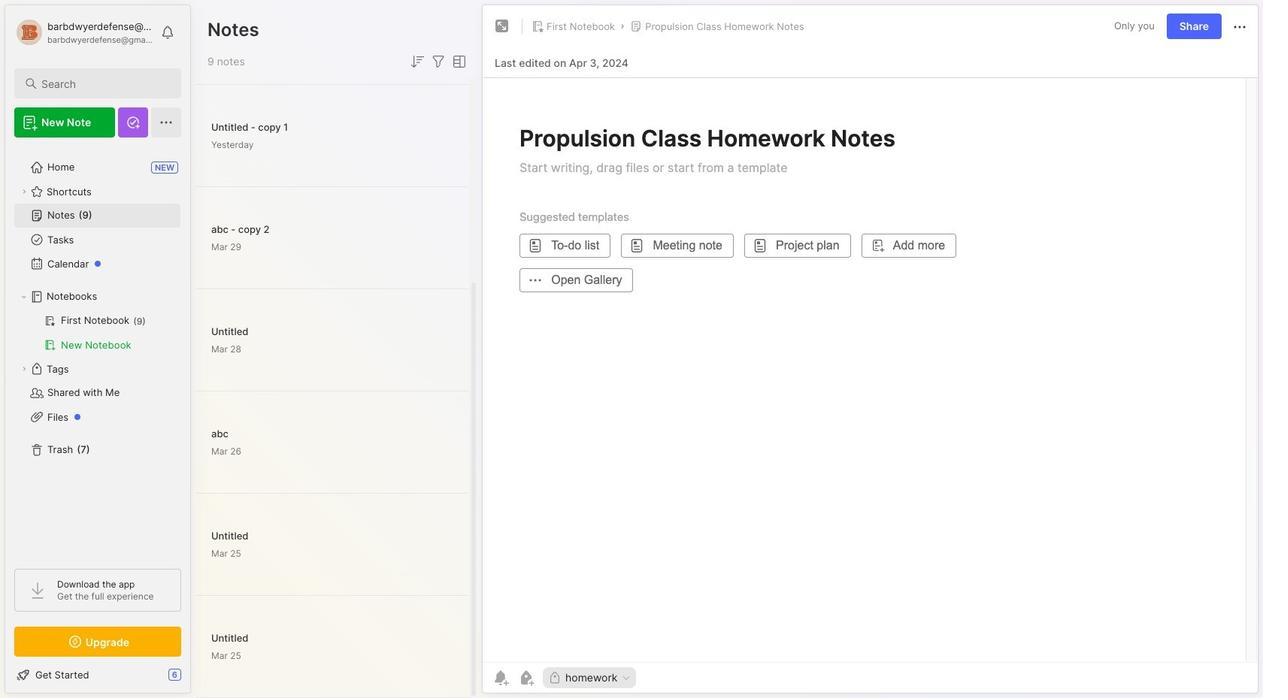 Task type: locate. For each thing, give the bounding box(es) containing it.
None search field
[[41, 74, 168, 93]]

tree inside main element
[[5, 147, 190, 556]]

add a reminder image
[[492, 669, 510, 687]]

tree
[[5, 147, 190, 556]]

Add filters field
[[429, 53, 448, 71]]

group inside main element
[[14, 309, 181, 357]]

none search field inside main element
[[41, 74, 168, 93]]

group
[[14, 309, 181, 357]]

Account field
[[14, 17, 153, 47]]

More actions field
[[1231, 17, 1249, 36]]



Task type: vqa. For each thing, say whether or not it's contained in the screenshot.
"Select permission" 'field'
no



Task type: describe. For each thing, give the bounding box(es) containing it.
expand note image
[[493, 17, 511, 35]]

Help and Learning task checklist field
[[5, 663, 190, 687]]

more actions image
[[1231, 18, 1249, 36]]

Sort options field
[[408, 53, 426, 71]]

View options field
[[448, 53, 469, 71]]

add filters image
[[429, 53, 448, 71]]

main element
[[0, 0, 196, 699]]

expand notebooks image
[[20, 293, 29, 302]]

add tag image
[[517, 669, 535, 687]]

Note Editor text field
[[483, 77, 1258, 663]]

Search text field
[[41, 77, 168, 91]]

expand tags image
[[20, 365, 29, 374]]

homework Tag actions field
[[618, 673, 632, 684]]

note window element
[[482, 5, 1259, 698]]



